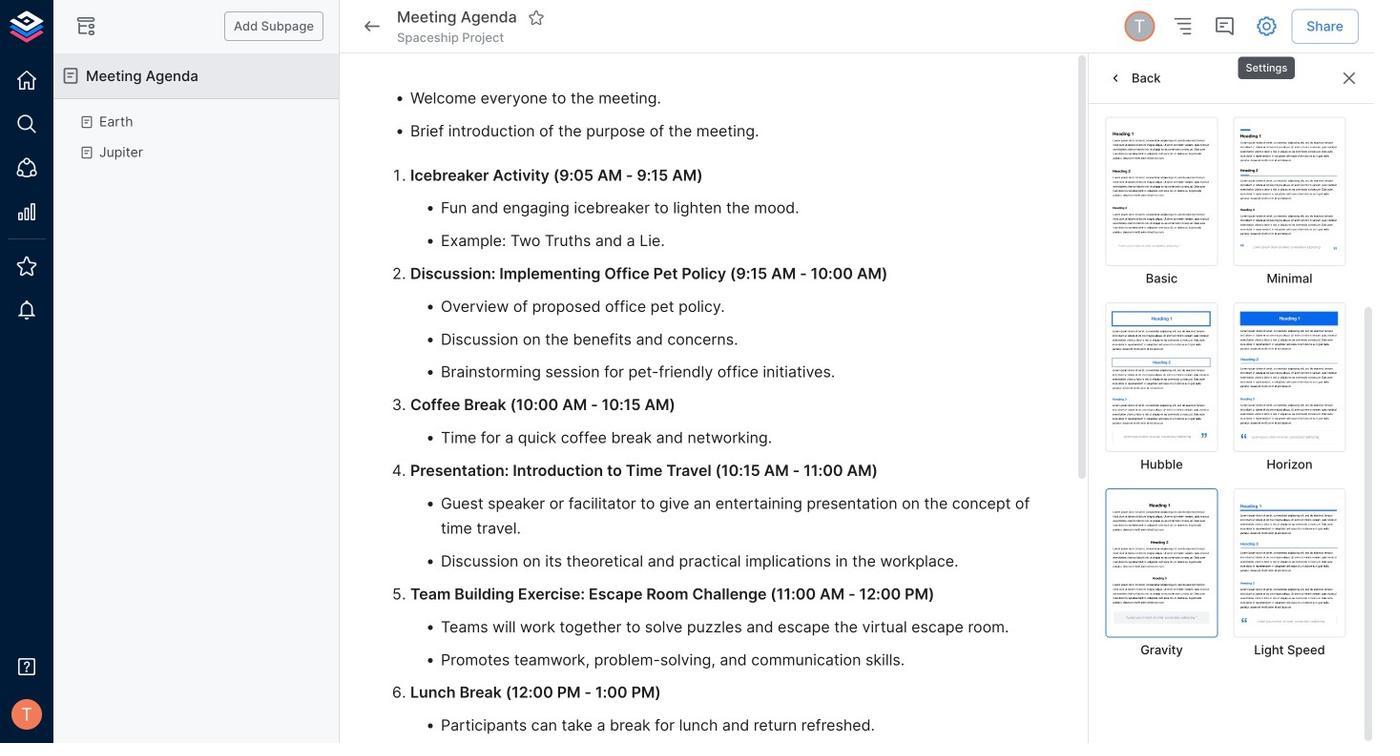 Task type: locate. For each thing, give the bounding box(es) containing it.
tooltip
[[1237, 43, 1298, 81]]

table of contents image
[[1172, 15, 1195, 38]]



Task type: vqa. For each thing, say whether or not it's contained in the screenshot.
remove bookmark icon
no



Task type: describe. For each thing, give the bounding box(es) containing it.
favorite image
[[528, 9, 545, 26]]

hide wiki image
[[74, 15, 97, 38]]

go back image
[[361, 15, 384, 38]]

comments image
[[1214, 15, 1237, 38]]

settings image
[[1256, 15, 1279, 38]]



